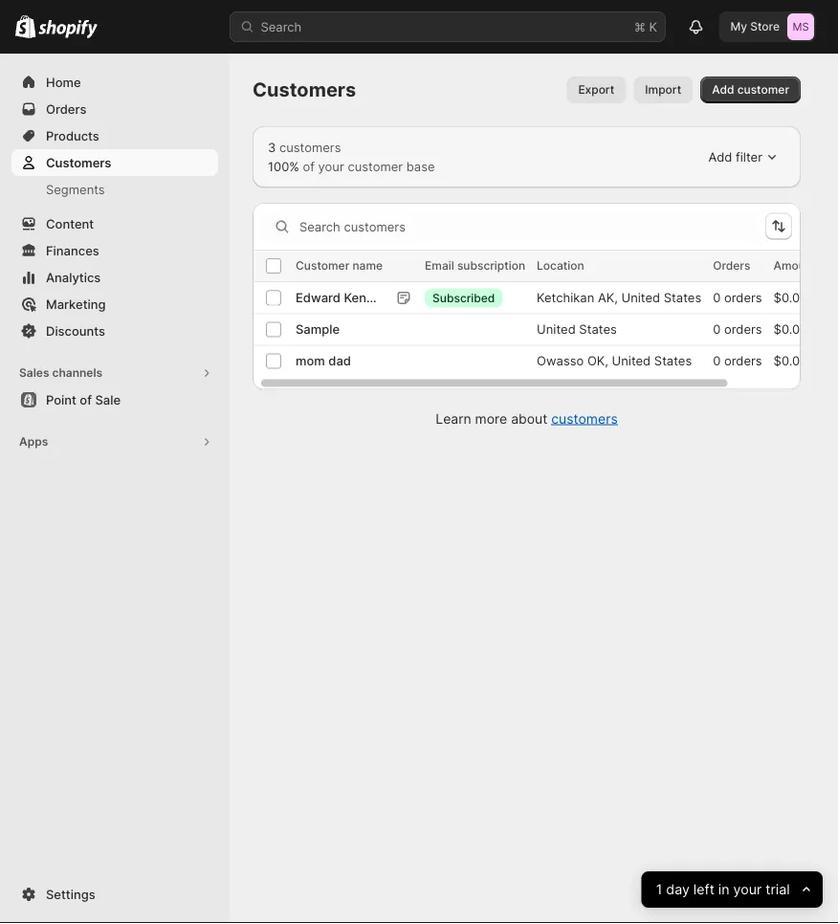 Task type: vqa. For each thing, say whether or not it's contained in the screenshot.
"Add Customer" button
yes



Task type: locate. For each thing, give the bounding box(es) containing it.
$0.00 for united states
[[774, 322, 808, 337]]

united up owasso on the top right
[[537, 322, 576, 337]]

export button
[[567, 77, 627, 103]]

sales channels
[[19, 366, 103, 380]]

products link
[[11, 123, 218, 149]]

1 horizontal spatial your
[[734, 882, 763, 899]]

Search customers text field
[[300, 212, 758, 242]]

of right '100%'
[[303, 159, 315, 174]]

1 horizontal spatial customers
[[253, 78, 356, 101]]

day
[[667, 882, 690, 899]]

states up ok,
[[580, 322, 617, 337]]

owasso
[[537, 354, 584, 369]]

1 horizontal spatial customer
[[738, 83, 790, 97]]

import
[[646, 83, 682, 97]]

1 vertical spatial $0.00
[[774, 322, 808, 337]]

shopify image
[[15, 15, 36, 38], [39, 20, 98, 39]]

1 day left in your trial button
[[642, 872, 823, 909]]

2 vertical spatial 0 orders
[[714, 354, 763, 369]]

sales
[[19, 366, 49, 380]]

0 vertical spatial 0 orders
[[714, 290, 763, 305]]

0 vertical spatial united
[[622, 290, 661, 305]]

2 0 orders from the top
[[714, 322, 763, 337]]

in
[[719, 882, 730, 899]]

2 vertical spatial orders
[[725, 354, 763, 369]]

trial
[[766, 882, 791, 899]]

1 vertical spatial orders
[[725, 322, 763, 337]]

customer left base
[[348, 159, 403, 174]]

2 vertical spatial 0
[[714, 354, 721, 369]]

customers
[[253, 78, 356, 101], [46, 155, 111, 170]]

dad
[[329, 354, 351, 369]]

orders left amount
[[714, 259, 751, 273]]

united for ok,
[[612, 354, 651, 369]]

0 vertical spatial $0.00
[[774, 290, 808, 305]]

states right ok,
[[655, 354, 692, 369]]

0 orders
[[714, 290, 763, 305], [714, 322, 763, 337], [714, 354, 763, 369]]

1 vertical spatial customers
[[46, 155, 111, 170]]

your inside dropdown button
[[734, 882, 763, 899]]

states right ak,
[[664, 290, 702, 305]]

3 orders from the top
[[725, 354, 763, 369]]

location
[[537, 259, 585, 273]]

of left sale
[[80, 393, 92, 407]]

customer name
[[296, 259, 383, 273]]

your right in
[[734, 882, 763, 899]]

orders down the home
[[46, 101, 87, 116]]

analytics link
[[11, 264, 218, 291]]

left
[[694, 882, 715, 899]]

0 vertical spatial of
[[303, 159, 315, 174]]

learn more about customers
[[436, 411, 618, 427]]

0 vertical spatial states
[[664, 290, 702, 305]]

3 0 orders from the top
[[714, 354, 763, 369]]

channels
[[52, 366, 103, 380]]

discounts
[[46, 324, 105, 338]]

2 $0.00 from the top
[[774, 322, 808, 337]]

amount
[[774, 259, 817, 273]]

1 0 from the top
[[714, 290, 721, 305]]

segments
[[46, 182, 105, 197]]

search
[[261, 19, 302, 34]]

customers right about
[[552, 411, 618, 427]]

orders
[[46, 101, 87, 116], [714, 259, 751, 273]]

0 vertical spatial customers
[[280, 140, 341, 155]]

0
[[714, 290, 721, 305], [714, 322, 721, 337], [714, 354, 721, 369]]

0 vertical spatial add
[[713, 83, 735, 97]]

1 horizontal spatial orders
[[714, 259, 751, 273]]

1 orders from the top
[[725, 290, 763, 305]]

discounts link
[[11, 318, 218, 345]]

2 vertical spatial $0.00
[[774, 354, 808, 369]]

point of sale link
[[11, 387, 218, 414]]

add
[[713, 83, 735, 97], [709, 149, 733, 164]]

$0.00 for ketchikan ak, united states
[[774, 290, 808, 305]]

customers up 3
[[253, 78, 356, 101]]

products
[[46, 128, 99, 143]]

customer
[[738, 83, 790, 97], [348, 159, 403, 174]]

states for owasso ok, united states
[[655, 354, 692, 369]]

import button
[[634, 77, 693, 103]]

states
[[664, 290, 702, 305], [580, 322, 617, 337], [655, 354, 692, 369]]

add filter
[[709, 149, 763, 164]]

1 horizontal spatial customers
[[552, 411, 618, 427]]

2 vertical spatial states
[[655, 354, 692, 369]]

0 vertical spatial orders
[[725, 290, 763, 305]]

united right ok,
[[612, 354, 651, 369]]

orders link
[[11, 96, 218, 123]]

0 horizontal spatial of
[[80, 393, 92, 407]]

0 horizontal spatial your
[[318, 159, 344, 174]]

customers up '100%'
[[280, 140, 341, 155]]

1 $0.00 from the top
[[774, 290, 808, 305]]

orders for owasso ok, united states
[[725, 354, 763, 369]]

0 vertical spatial 0
[[714, 290, 721, 305]]

1 vertical spatial states
[[580, 322, 617, 337]]

customers
[[280, 140, 341, 155], [552, 411, 618, 427]]

your for customer
[[318, 159, 344, 174]]

1 horizontal spatial of
[[303, 159, 315, 174]]

0 horizontal spatial customers
[[280, 140, 341, 155]]

0 horizontal spatial customer
[[348, 159, 403, 174]]

orders for united states
[[725, 322, 763, 337]]

add right import
[[713, 83, 735, 97]]

finances
[[46, 243, 99, 258]]

1 vertical spatial customers
[[552, 411, 618, 427]]

owasso ok, united states
[[537, 354, 692, 369]]

3 $0.00 from the top
[[774, 354, 808, 369]]

3 0 from the top
[[714, 354, 721, 369]]

about
[[511, 411, 548, 427]]

1 vertical spatial add
[[709, 149, 733, 164]]

customers inside the 3 customers 100% of your customer base
[[280, 140, 341, 155]]

customer down store
[[738, 83, 790, 97]]

2 orders from the top
[[725, 322, 763, 337]]

apps
[[19, 435, 48, 449]]

1 vertical spatial orders
[[714, 259, 751, 273]]

customers up segments
[[46, 155, 111, 170]]

united right ak,
[[622, 290, 661, 305]]

1 vertical spatial of
[[80, 393, 92, 407]]

customers link
[[11, 149, 218, 176]]

add left filter
[[709, 149, 733, 164]]

1 vertical spatial customer
[[348, 159, 403, 174]]

mom
[[296, 354, 325, 369]]

0 vertical spatial orders
[[46, 101, 87, 116]]

orders
[[725, 290, 763, 305], [725, 322, 763, 337], [725, 354, 763, 369]]

analytics
[[46, 270, 101, 285]]

2 0 from the top
[[714, 322, 721, 337]]

your inside the 3 customers 100% of your customer base
[[318, 159, 344, 174]]

settings link
[[11, 882, 218, 909]]

my store
[[731, 20, 780, 34]]

⌘ k
[[635, 19, 658, 34]]

of inside the 3 customers 100% of your customer base
[[303, 159, 315, 174]]

$0.00
[[774, 290, 808, 305], [774, 322, 808, 337], [774, 354, 808, 369]]

2 vertical spatial united
[[612, 354, 651, 369]]

spe
[[820, 259, 839, 273]]

⌘
[[635, 19, 646, 34]]

export
[[579, 83, 615, 97]]

0 horizontal spatial orders
[[46, 101, 87, 116]]

your
[[318, 159, 344, 174], [734, 882, 763, 899]]

sample
[[296, 322, 340, 337]]

1 0 orders from the top
[[714, 290, 763, 305]]

mom dad
[[296, 354, 351, 369]]

ok,
[[588, 354, 609, 369]]

united
[[622, 290, 661, 305], [537, 322, 576, 337], [612, 354, 651, 369]]

1 vertical spatial 0
[[714, 322, 721, 337]]

0 vertical spatial customers
[[253, 78, 356, 101]]

1 vertical spatial 0 orders
[[714, 322, 763, 337]]

home
[[46, 75, 81, 90]]

0 vertical spatial customer
[[738, 83, 790, 97]]

your for trial
[[734, 882, 763, 899]]

of
[[303, 159, 315, 174], [80, 393, 92, 407]]

0 for owasso ok, united states
[[714, 354, 721, 369]]

0 vertical spatial your
[[318, 159, 344, 174]]

base
[[407, 159, 435, 174]]

apps button
[[11, 429, 218, 456]]

1 vertical spatial your
[[734, 882, 763, 899]]

3
[[268, 140, 276, 155]]

your right '100%'
[[318, 159, 344, 174]]

learn
[[436, 411, 472, 427]]

amount spe
[[774, 259, 839, 273]]



Task type: describe. For each thing, give the bounding box(es) containing it.
0 for ketchikan ak, united states
[[714, 290, 721, 305]]

subscription
[[458, 259, 526, 273]]

settings
[[46, 888, 95, 902]]

1 horizontal spatial shopify image
[[39, 20, 98, 39]]

customer
[[296, 259, 350, 273]]

store
[[751, 20, 780, 34]]

name
[[353, 259, 383, 273]]

0 horizontal spatial shopify image
[[15, 15, 36, 38]]

sample link
[[296, 320, 340, 339]]

ketchikan ak, united states
[[537, 290, 702, 305]]

ak,
[[598, 290, 618, 305]]

states for ketchikan ak, united states
[[664, 290, 702, 305]]

add customer
[[713, 83, 790, 97]]

0 orders for owasso ok, united states
[[714, 354, 763, 369]]

0 orders for ketchikan ak, united states
[[714, 290, 763, 305]]

customer inside add customer button
[[738, 83, 790, 97]]

filter
[[736, 149, 763, 164]]

100%
[[268, 159, 300, 174]]

mom dad link
[[296, 352, 351, 371]]

1 vertical spatial united
[[537, 322, 576, 337]]

marketing
[[46, 297, 106, 312]]

add for add customer
[[713, 83, 735, 97]]

add for add filter
[[709, 149, 733, 164]]

1
[[657, 882, 663, 899]]

united for ak,
[[622, 290, 661, 305]]

point of sale button
[[0, 387, 230, 414]]

3 customers 100% of your customer base
[[268, 140, 435, 174]]

point
[[46, 393, 76, 407]]

add filter button
[[701, 144, 786, 170]]

email
[[425, 259, 455, 273]]

k
[[650, 19, 658, 34]]

email subscription
[[425, 259, 526, 273]]

marketing link
[[11, 291, 218, 318]]

0 horizontal spatial customers
[[46, 155, 111, 170]]

$0.00 for owasso ok, united states
[[774, 354, 808, 369]]

content link
[[11, 211, 218, 237]]

orders for ketchikan ak, united states
[[725, 290, 763, 305]]

my store image
[[788, 13, 815, 40]]

0 for united states
[[714, 322, 721, 337]]

of inside "link"
[[80, 393, 92, 407]]

segments link
[[11, 176, 218, 203]]

united states
[[537, 322, 617, 337]]

sale
[[95, 393, 121, 407]]

home link
[[11, 69, 218, 96]]

1 day left in your trial
[[657, 882, 791, 899]]

ketchikan
[[537, 290, 595, 305]]

add customer button
[[701, 77, 801, 103]]

finances link
[[11, 237, 218, 264]]

my
[[731, 20, 748, 34]]

subscribed
[[433, 291, 495, 305]]

more
[[475, 411, 508, 427]]

point of sale
[[46, 393, 121, 407]]

content
[[46, 216, 94, 231]]

customers link
[[552, 411, 618, 427]]

0 orders for united states
[[714, 322, 763, 337]]

sales channels button
[[11, 360, 218, 387]]

customer inside the 3 customers 100% of your customer base
[[348, 159, 403, 174]]



